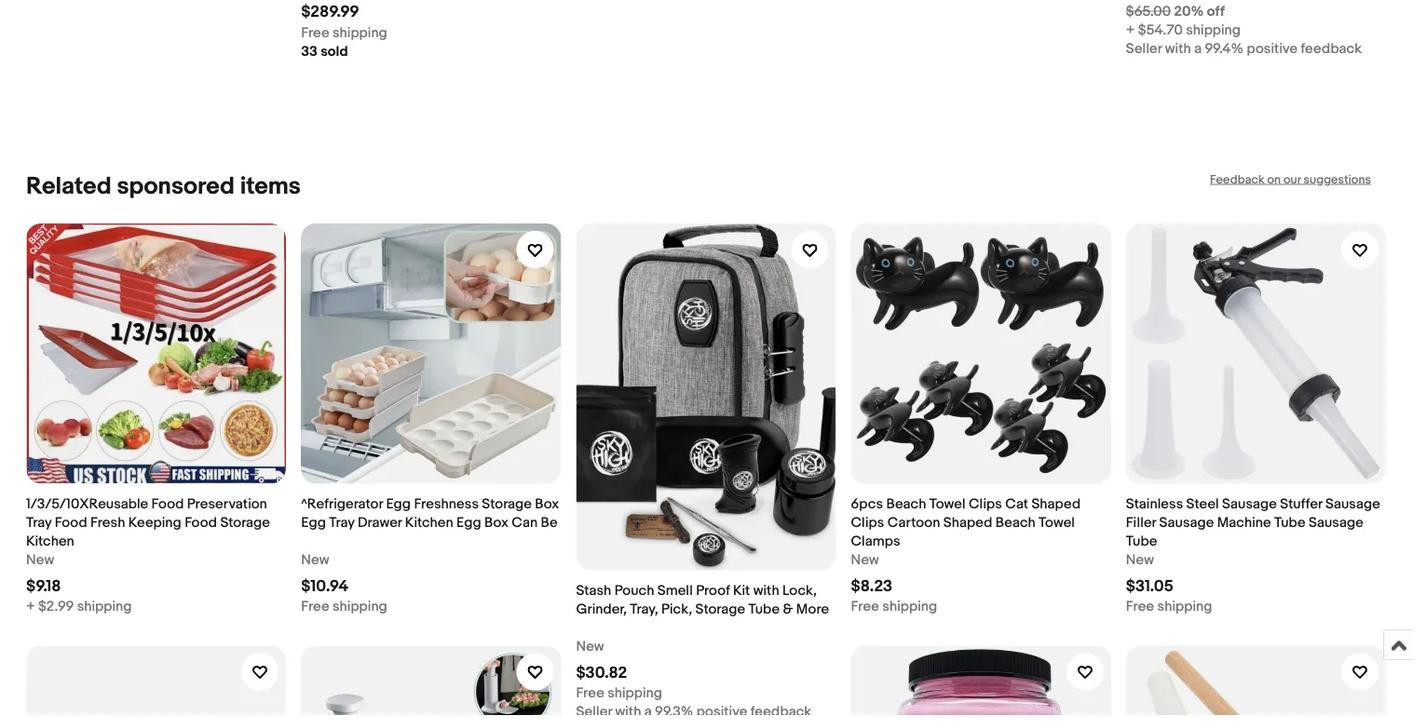 Task type: describe. For each thing, give the bounding box(es) containing it.
^refrigerator
[[301, 496, 383, 513]]

$65.00 20% off + $54.70 shipping seller with a 99.4% positive feedback
[[1126, 3, 1362, 57]]

0 vertical spatial beach
[[887, 496, 927, 513]]

$9.18
[[26, 577, 61, 596]]

off
[[1207, 3, 1225, 20]]

$30.82
[[576, 663, 627, 683]]

tray,
[[630, 601, 659, 618]]

suggestions
[[1304, 172, 1372, 187]]

more
[[797, 601, 830, 618]]

1 horizontal spatial shaped
[[1032, 496, 1081, 513]]

feedback
[[1301, 40, 1362, 57]]

positive
[[1247, 40, 1298, 57]]

pouch
[[615, 583, 655, 600]]

with inside $65.00 20% off + $54.70 shipping seller with a 99.4% positive feedback
[[1166, 40, 1192, 57]]

0 vertical spatial tube
[[1275, 515, 1306, 531]]

free inside new $10.94 free shipping
[[301, 599, 330, 615]]

sold
[[321, 43, 348, 60]]

tray inside the 1/3/5/10xreusable food preservation tray food fresh keeping food storage kitchen new $9.18 + $2.99 shipping
[[26, 515, 52, 531]]

+ inside $65.00 20% off + $54.70 shipping seller with a 99.4% positive feedback
[[1126, 21, 1135, 38]]

1/3/5/10xreusable food preservation tray food fresh keeping food storage kitchen new $9.18 + $2.99 shipping
[[26, 496, 270, 615]]

1 vertical spatial clips
[[851, 515, 885, 531]]

new text field for $10.94
[[301, 551, 329, 570]]

0 horizontal spatial shaped
[[944, 515, 993, 531]]

our
[[1284, 172, 1302, 187]]

1 horizontal spatial egg
[[386, 496, 411, 513]]

$8.23 text field
[[851, 577, 893, 596]]

with inside "stash pouch smell proof kit with lock, grinder, tray, pick, storage tube & more"
[[754, 583, 780, 600]]

$8.23
[[851, 577, 893, 596]]

$10.94 text field
[[301, 577, 349, 596]]

sausage down steel
[[1160, 515, 1215, 531]]

kit
[[733, 583, 750, 600]]

free shipping text field for $31.05
[[1126, 598, 1213, 616]]

new $10.94 free shipping
[[301, 552, 388, 615]]

shipping inside $289.99 free shipping 33 sold
[[333, 24, 388, 41]]

$31.05
[[1126, 577, 1174, 596]]

$2.99
[[38, 599, 74, 615]]

99.4%
[[1205, 40, 1244, 57]]

$289.99 free shipping 33 sold
[[301, 2, 388, 60]]

&
[[783, 601, 793, 618]]

cat
[[1006, 496, 1029, 513]]

feedback
[[1210, 172, 1265, 187]]

shipping inside stainless steel sausage stuffer sausage filler sausage machine tube sausage tube new $31.05 free shipping
[[1158, 599, 1213, 615]]

cartoon
[[888, 515, 941, 531]]

0 vertical spatial box
[[535, 496, 559, 513]]

new text field for $30.82
[[576, 638, 604, 656]]

0 horizontal spatial egg
[[301, 515, 326, 531]]

pick,
[[662, 601, 693, 618]]

6pcs beach towel clips cat shaped clips cartoon shaped beach towel clamps new $8.23 free shipping
[[851, 496, 1081, 615]]

fresh
[[90, 515, 125, 531]]

0 horizontal spatial food
[[55, 515, 87, 531]]

20%
[[1175, 3, 1204, 20]]

0 horizontal spatial towel
[[930, 496, 966, 513]]

drawer
[[358, 515, 402, 531]]

keeping
[[128, 515, 182, 531]]

sausage down 'stuffer'
[[1309, 515, 1364, 531]]

1 vertical spatial box
[[485, 515, 509, 531]]

New text field
[[851, 551, 880, 570]]

new inside new $10.94 free shipping
[[301, 552, 329, 569]]

new $30.82 free shipping
[[576, 639, 663, 702]]

1 vertical spatial beach
[[996, 515, 1036, 531]]

33 sold text field
[[301, 42, 348, 61]]

kitchen inside ^refrigerator egg freshness storage box egg tray drawer kitchen egg box can be
[[405, 515, 454, 531]]

sponsored
[[117, 172, 235, 201]]

new inside 6pcs beach towel clips cat shaped clips cartoon shaped beach towel clamps new $8.23 free shipping
[[851, 552, 880, 569]]

$10.94
[[301, 577, 349, 596]]

stainless steel sausage stuffer sausage filler sausage machine tube sausage tube new $31.05 free shipping
[[1126, 496, 1381, 615]]

+ inside the 1/3/5/10xreusable food preservation tray food fresh keeping food storage kitchen new $9.18 + $2.99 shipping
[[26, 599, 35, 615]]

feedback on our suggestions link
[[1210, 172, 1372, 187]]



Task type: locate. For each thing, give the bounding box(es) containing it.
new
[[26, 552, 54, 569], [301, 552, 329, 569], [851, 552, 880, 569], [1126, 552, 1155, 569], [576, 639, 604, 655]]

food down preservation
[[185, 515, 217, 531]]

$289.99 group
[[26, 0, 1387, 61]]

shipping inside new $30.82 free shipping
[[608, 685, 663, 702]]

+ up seller
[[1126, 21, 1135, 38]]

a
[[1195, 40, 1202, 57]]

new text field up "$30.82"
[[576, 638, 604, 656]]

0 horizontal spatial tube
[[749, 601, 780, 618]]

+ $2.99 shipping text field
[[26, 598, 132, 616]]

1 horizontal spatial +
[[1126, 21, 1135, 38]]

related
[[26, 172, 112, 201]]

storage up can
[[482, 496, 532, 513]]

tray
[[26, 515, 52, 531], [329, 515, 355, 531]]

new text field up $31.05 text field
[[1126, 551, 1155, 570]]

new text field for $31.05
[[1126, 551, 1155, 570]]

shipping inside new $10.94 free shipping
[[333, 599, 388, 615]]

$289.99 text field
[[301, 2, 360, 22]]

egg up drawer
[[386, 496, 411, 513]]

1 vertical spatial free shipping text field
[[576, 684, 663, 703]]

1 tray from the left
[[26, 515, 52, 531]]

tray down 1/3/5/10xreusable
[[26, 515, 52, 531]]

free inside new $30.82 free shipping
[[576, 685, 605, 702]]

free down "$30.82"
[[576, 685, 605, 702]]

kitchen up $9.18
[[26, 533, 74, 550]]

0 vertical spatial towel
[[930, 496, 966, 513]]

on
[[1268, 172, 1281, 187]]

filler
[[1126, 515, 1157, 531]]

new text field up the $10.94
[[301, 551, 329, 570]]

2 vertical spatial tube
[[749, 601, 780, 618]]

33
[[301, 43, 318, 60]]

0 horizontal spatial box
[[485, 515, 509, 531]]

2 horizontal spatial storage
[[696, 601, 746, 618]]

storage down preservation
[[220, 515, 270, 531]]

free down '$8.23' text field
[[851, 599, 880, 615]]

free inside 6pcs beach towel clips cat shaped clips cartoon shaped beach towel clamps new $8.23 free shipping
[[851, 599, 880, 615]]

tray down the ^refrigerator
[[329, 515, 355, 531]]

egg down freshness
[[457, 515, 482, 531]]

0 horizontal spatial tray
[[26, 515, 52, 531]]

0 horizontal spatial beach
[[887, 496, 927, 513]]

egg
[[386, 496, 411, 513], [301, 515, 326, 531], [457, 515, 482, 531]]

1 vertical spatial shaped
[[944, 515, 993, 531]]

1 horizontal spatial food
[[152, 496, 184, 513]]

0 vertical spatial free shipping text field
[[851, 598, 938, 616]]

clamps
[[851, 533, 901, 550]]

2 vertical spatial storage
[[696, 601, 746, 618]]

new down clamps at bottom
[[851, 552, 880, 569]]

kitchen down freshness
[[405, 515, 454, 531]]

free shipping text field for $8.23
[[851, 598, 938, 616]]

food
[[152, 496, 184, 513], [55, 515, 87, 531], [185, 515, 217, 531]]

1 horizontal spatial towel
[[1039, 515, 1075, 531]]

shipping right $2.99
[[77, 599, 132, 615]]

freshness
[[414, 496, 479, 513]]

$30.82 text field
[[576, 663, 627, 683]]

new inside the 1/3/5/10xreusable food preservation tray food fresh keeping food storage kitchen new $9.18 + $2.99 shipping
[[26, 552, 54, 569]]

previous price $65.00 20% off text field
[[1126, 2, 1225, 21]]

with down + $54.70 shipping text box
[[1166, 40, 1192, 57]]

storage
[[482, 496, 532, 513], [220, 515, 270, 531], [696, 601, 746, 618]]

0 vertical spatial shaped
[[1032, 496, 1081, 513]]

1 horizontal spatial box
[[535, 496, 559, 513]]

shipping down $31.05 text field
[[1158, 599, 1213, 615]]

None text field
[[576, 703, 812, 717]]

free down the $10.94
[[301, 599, 330, 615]]

Seller with a 99.4% positive feedback text field
[[1126, 39, 1362, 58]]

1 horizontal spatial clips
[[969, 496, 1003, 513]]

new up $31.05 text field
[[1126, 552, 1155, 569]]

2 horizontal spatial tube
[[1275, 515, 1306, 531]]

with
[[1166, 40, 1192, 57], [754, 583, 780, 600]]

free shipping text field down "$30.82"
[[576, 684, 663, 703]]

group
[[26, 224, 1387, 717]]

free shipping text field up sold
[[301, 23, 388, 42]]

0 horizontal spatial kitchen
[[26, 533, 74, 550]]

kitchen
[[405, 515, 454, 531], [26, 533, 74, 550]]

2 horizontal spatial food
[[185, 515, 217, 531]]

$9.18 text field
[[26, 577, 61, 596]]

$289.99
[[301, 2, 360, 22]]

1 vertical spatial tube
[[1126, 533, 1158, 550]]

new up "$9.18" text field
[[26, 552, 54, 569]]

free shipping text field down $10.94 text field
[[301, 598, 388, 616]]

free shipping text field for $30.82
[[576, 684, 663, 703]]

storage inside the 1/3/5/10xreusable food preservation tray food fresh keeping food storage kitchen new $9.18 + $2.99 shipping
[[220, 515, 270, 531]]

shipping down $10.94 text field
[[333, 599, 388, 615]]

clips
[[969, 496, 1003, 513], [851, 515, 885, 531]]

1 vertical spatial towel
[[1039, 515, 1075, 531]]

storage inside ^refrigerator egg freshness storage box egg tray drawer kitchen egg box can be
[[482, 496, 532, 513]]

stash
[[576, 583, 612, 600]]

items
[[240, 172, 301, 201]]

group containing $9.18
[[26, 224, 1387, 717]]

shipping up sold
[[333, 24, 388, 41]]

shipping inside 6pcs beach towel clips cat shaped clips cartoon shaped beach towel clamps new $8.23 free shipping
[[883, 599, 938, 615]]

proof
[[696, 583, 730, 600]]

1 vertical spatial +
[[26, 599, 35, 615]]

+ down "$9.18" text field
[[26, 599, 35, 615]]

+
[[1126, 21, 1135, 38], [26, 599, 35, 615]]

1 horizontal spatial free shipping text field
[[851, 598, 938, 616]]

tube down filler
[[1126, 533, 1158, 550]]

egg down the ^refrigerator
[[301, 515, 326, 531]]

0 horizontal spatial storage
[[220, 515, 270, 531]]

free
[[301, 24, 330, 41], [301, 599, 330, 615], [851, 599, 880, 615], [1126, 599, 1155, 615], [576, 685, 605, 702]]

beach down cat
[[996, 515, 1036, 531]]

shipping
[[1186, 21, 1241, 38], [333, 24, 388, 41], [77, 599, 132, 615], [333, 599, 388, 615], [883, 599, 938, 615], [1158, 599, 1213, 615], [608, 685, 663, 702]]

tube
[[1275, 515, 1306, 531], [1126, 533, 1158, 550], [749, 601, 780, 618]]

storage down proof
[[696, 601, 746, 618]]

preservation
[[187, 496, 267, 513]]

2 tray from the left
[[329, 515, 355, 531]]

6pcs
[[851, 496, 884, 513]]

0 horizontal spatial free shipping text field
[[576, 684, 663, 703]]

can
[[512, 515, 538, 531]]

clips left cat
[[969, 496, 1003, 513]]

tube down 'stuffer'
[[1275, 515, 1306, 531]]

food up keeping
[[152, 496, 184, 513]]

$65.00
[[1126, 3, 1171, 20]]

free inside stainless steel sausage stuffer sausage filler sausage machine tube sausage tube new $31.05 free shipping
[[1126, 599, 1155, 615]]

shipping down off
[[1186, 21, 1241, 38]]

^refrigerator egg freshness storage box egg tray drawer kitchen egg box can be
[[301, 496, 559, 531]]

shipping down '$8.23' text field
[[883, 599, 938, 615]]

clips down 6pcs
[[851, 515, 885, 531]]

free shipping text field down $31.05 text field
[[1126, 598, 1213, 616]]

stainless
[[1126, 496, 1184, 513]]

towel
[[930, 496, 966, 513], [1039, 515, 1075, 531]]

shaped right cat
[[1032, 496, 1081, 513]]

none text field inside group
[[576, 703, 812, 717]]

0 vertical spatial clips
[[969, 496, 1003, 513]]

grinder,
[[576, 601, 627, 618]]

free inside $289.99 free shipping 33 sold
[[301, 24, 330, 41]]

steel
[[1187, 496, 1220, 513]]

1 horizontal spatial with
[[1166, 40, 1192, 57]]

+ $54.70 shipping text field
[[1126, 21, 1241, 39]]

machine
[[1218, 515, 1272, 531]]

0 vertical spatial with
[[1166, 40, 1192, 57]]

0 horizontal spatial with
[[754, 583, 780, 600]]

$31.05 text field
[[1126, 577, 1174, 596]]

free shipping text field for $10.94
[[301, 598, 388, 616]]

shaped
[[1032, 496, 1081, 513], [944, 515, 993, 531]]

seller
[[1126, 40, 1162, 57]]

be
[[541, 515, 558, 531]]

box
[[535, 496, 559, 513], [485, 515, 509, 531]]

shipping down "$30.82"
[[608, 685, 663, 702]]

tube left &
[[749, 601, 780, 618]]

shipping inside the 1/3/5/10xreusable food preservation tray food fresh keeping food storage kitchen new $9.18 + $2.99 shipping
[[77, 599, 132, 615]]

stuffer
[[1281, 496, 1323, 513]]

0 horizontal spatial clips
[[851, 515, 885, 531]]

new up "$30.82"
[[576, 639, 604, 655]]

shipping inside $65.00 20% off + $54.70 shipping seller with a 99.4% positive feedback
[[1186, 21, 1241, 38]]

tube inside "stash pouch smell proof kit with lock, grinder, tray, pick, storage tube & more"
[[749, 601, 780, 618]]

New text field
[[26, 551, 54, 570], [301, 551, 329, 570], [1126, 551, 1155, 570], [576, 638, 604, 656]]

food down 1/3/5/10xreusable
[[55, 515, 87, 531]]

smell
[[658, 583, 693, 600]]

1 horizontal spatial beach
[[996, 515, 1036, 531]]

kitchen inside the 1/3/5/10xreusable food preservation tray food fresh keeping food storage kitchen new $9.18 + $2.99 shipping
[[26, 533, 74, 550]]

box up be
[[535, 496, 559, 513]]

with right kit
[[754, 583, 780, 600]]

Free shipping text field
[[301, 23, 388, 42], [301, 598, 388, 616], [1126, 598, 1213, 616]]

beach
[[887, 496, 927, 513], [996, 515, 1036, 531]]

new inside new $30.82 free shipping
[[576, 639, 604, 655]]

1/3/5/10xreusable
[[26, 496, 148, 513]]

new text field up "$9.18" text field
[[26, 551, 54, 570]]

$54.70
[[1139, 21, 1183, 38]]

0 vertical spatial kitchen
[[405, 515, 454, 531]]

lock,
[[783, 583, 817, 600]]

1 vertical spatial with
[[754, 583, 780, 600]]

2 horizontal spatial egg
[[457, 515, 482, 531]]

1 horizontal spatial tube
[[1126, 533, 1158, 550]]

stash pouch smell proof kit with lock, grinder, tray, pick, storage tube & more
[[576, 583, 830, 618]]

towel up cartoon
[[930, 496, 966, 513]]

0 vertical spatial +
[[1126, 21, 1135, 38]]

sausage
[[1223, 496, 1277, 513], [1326, 496, 1381, 513], [1160, 515, 1215, 531], [1309, 515, 1364, 531]]

towel left filler
[[1039, 515, 1075, 531]]

sausage up machine
[[1223, 496, 1277, 513]]

sausage right 'stuffer'
[[1326, 496, 1381, 513]]

free up 33 in the top of the page
[[301, 24, 330, 41]]

0 horizontal spatial +
[[26, 599, 35, 615]]

free shipping text field down '$8.23' text field
[[851, 598, 938, 616]]

1 horizontal spatial storage
[[482, 496, 532, 513]]

free down $31.05 text field
[[1126, 599, 1155, 615]]

related sponsored items
[[26, 172, 301, 201]]

new up the $10.94
[[301, 552, 329, 569]]

1 horizontal spatial kitchen
[[405, 515, 454, 531]]

storage inside "stash pouch smell proof kit with lock, grinder, tray, pick, storage tube & more"
[[696, 601, 746, 618]]

new inside stainless steel sausage stuffer sausage filler sausage machine tube sausage tube new $31.05 free shipping
[[1126, 552, 1155, 569]]

tray inside ^refrigerator egg freshness storage box egg tray drawer kitchen egg box can be
[[329, 515, 355, 531]]

0 vertical spatial storage
[[482, 496, 532, 513]]

1 horizontal spatial tray
[[329, 515, 355, 531]]

Free shipping text field
[[851, 598, 938, 616], [576, 684, 663, 703]]

1 vertical spatial storage
[[220, 515, 270, 531]]

box left can
[[485, 515, 509, 531]]

feedback on our suggestions
[[1210, 172, 1372, 187]]

beach up cartoon
[[887, 496, 927, 513]]

shaped right cartoon
[[944, 515, 993, 531]]

new text field for $9.18
[[26, 551, 54, 570]]

1 vertical spatial kitchen
[[26, 533, 74, 550]]



Task type: vqa. For each thing, say whether or not it's contained in the screenshot.
Cordless
no



